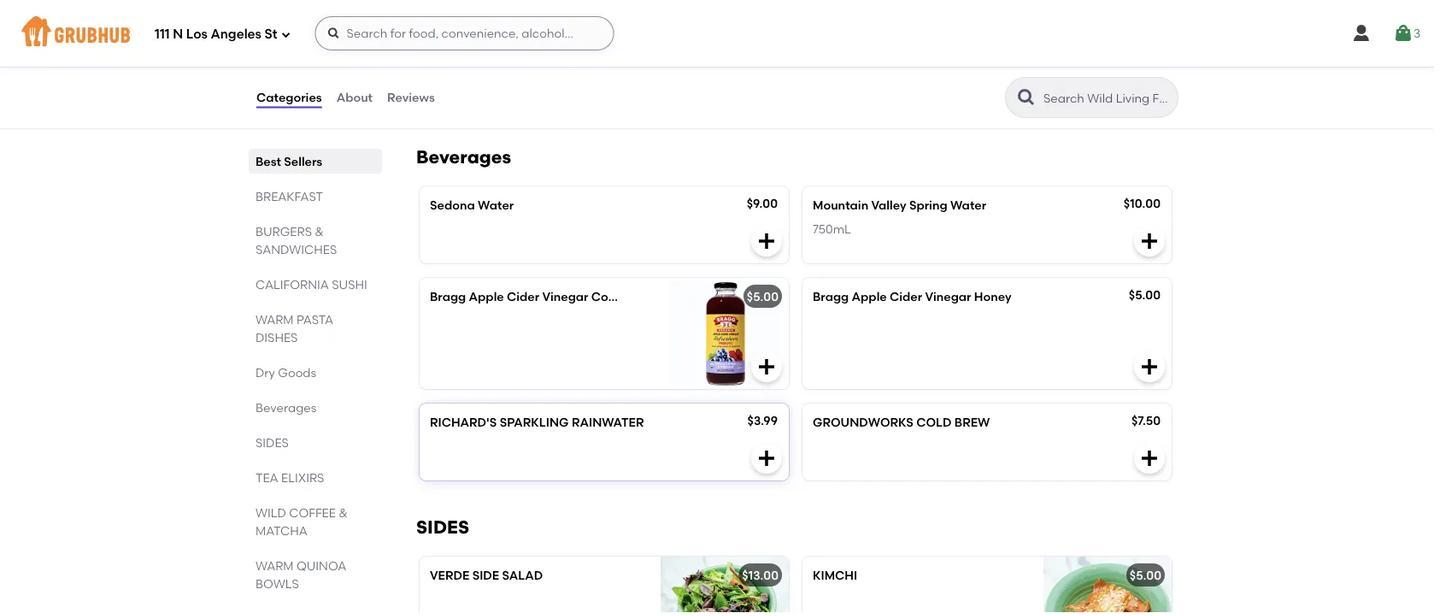 Task type: vqa. For each thing, say whether or not it's contained in the screenshot.
second $7.99 from the left
no



Task type: describe. For each thing, give the bounding box(es) containing it.
tea elixirs tab
[[256, 469, 375, 487]]

2 water from the left
[[951, 198, 987, 213]]

matcha
[[256, 523, 308, 538]]

apple for bragg apple cider vinegar concord grape
[[469, 290, 504, 304]]

sushi
[[332, 277, 368, 292]]

angeles
[[211, 27, 262, 42]]

dry goods
[[256, 365, 317, 380]]

valley
[[872, 198, 907, 213]]

beverages inside beverages tab
[[256, 400, 317, 415]]

3
[[1414, 26, 1421, 40]]

wild coffee & matcha
[[256, 505, 348, 538]]

reviews button
[[387, 67, 436, 128]]

honey
[[975, 290, 1012, 304]]

california
[[256, 277, 329, 292]]

bragg for bragg apple cider vinegar honey
[[813, 290, 849, 304]]

reviews
[[387, 90, 435, 105]]

breakfast tab
[[256, 187, 375, 205]]

sedona
[[430, 198, 475, 213]]

n
[[173, 27, 183, 42]]

mountain valley spring water
[[813, 198, 987, 213]]

search icon image
[[1017, 87, 1037, 108]]

tea
[[256, 470, 278, 485]]

wild coffee & matcha tab
[[256, 504, 375, 540]]

vinegar for concord
[[542, 290, 589, 304]]

svg image down $10.00
[[1140, 231, 1160, 252]]

best
[[256, 154, 281, 168]]

dishes
[[256, 330, 298, 345]]

svg image up $3.99
[[757, 357, 777, 377]]

rainwater
[[572, 415, 644, 430]]

tea elixirs
[[256, 470, 324, 485]]

sandwiches
[[256, 242, 337, 257]]

brew
[[955, 415, 990, 430]]

$10.00
[[1124, 197, 1161, 211]]

sides inside tab
[[256, 435, 289, 450]]

1 vertical spatial sides
[[416, 517, 469, 539]]

wild
[[256, 505, 286, 520]]

sides tab
[[256, 433, 375, 451]]

3 button
[[1394, 18, 1421, 49]]

elixirs
[[281, 470, 324, 485]]

richard's sparkling rainwater
[[430, 415, 644, 430]]

california sushi
[[256, 277, 368, 292]]

vinegar for honey
[[925, 290, 972, 304]]

warm quinoa bowls
[[256, 558, 347, 591]]

& inside 'wild coffee & matcha'
[[339, 505, 348, 520]]

warm for warm quinoa bowls
[[256, 558, 294, 573]]

groundworks
[[813, 415, 914, 430]]

quinoa
[[297, 558, 347, 573]]

verde
[[430, 568, 470, 583]]

kimchi image
[[1044, 557, 1172, 613]]

111 n los angeles st
[[155, 27, 277, 42]]

categories button
[[256, 67, 323, 128]]

$7.50
[[1132, 414, 1161, 428]]

verde side salad image
[[661, 557, 789, 613]]

Search Wild Living Foods search field
[[1042, 90, 1173, 106]]

about button
[[336, 67, 374, 128]]

best sellers
[[256, 154, 322, 168]]

sedona water
[[430, 198, 514, 213]]

pasta
[[297, 312, 334, 327]]

kimchi
[[813, 568, 858, 583]]



Task type: locate. For each thing, give the bounding box(es) containing it.
111
[[155, 27, 170, 42]]

warm up bowls
[[256, 558, 294, 573]]

burgers & sandwiches
[[256, 224, 337, 257]]

warm up dishes
[[256, 312, 294, 327]]

svg image
[[327, 27, 341, 40], [1140, 231, 1160, 252], [757, 357, 777, 377], [757, 448, 777, 469]]

$5.00 for bragg apple cider vinegar concord grape
[[747, 290, 779, 304]]

burgers & sandwiches tab
[[256, 222, 375, 258]]

0 horizontal spatial bragg
[[430, 290, 466, 304]]

sides
[[256, 435, 289, 450], [416, 517, 469, 539]]

1 horizontal spatial beverages
[[416, 147, 511, 168]]

st
[[265, 27, 277, 42]]

$13.00
[[742, 568, 779, 583]]

beverages
[[416, 147, 511, 168], [256, 400, 317, 415]]

1 vertical spatial beverages
[[256, 400, 317, 415]]

groundworks cold brew
[[813, 415, 990, 430]]

svg image inside 3 button
[[1394, 23, 1414, 44]]

water
[[478, 198, 514, 213], [951, 198, 987, 213]]

1 warm from the top
[[256, 312, 294, 327]]

1 vertical spatial &
[[339, 505, 348, 520]]

water right sedona
[[478, 198, 514, 213]]

burgers
[[256, 224, 312, 239]]

2 warm from the top
[[256, 558, 294, 573]]

&
[[315, 224, 324, 239], [339, 505, 348, 520]]

bragg apple cider vinegar concord grape
[[430, 290, 683, 304]]

bragg apple cider vinegar honey
[[813, 290, 1012, 304]]

beverages up sedona water
[[416, 147, 511, 168]]

mountain
[[813, 198, 869, 213]]

dry goods tab
[[256, 363, 375, 381]]

bowls
[[256, 576, 299, 591]]

warm quinoa bowls tab
[[256, 557, 375, 593]]

salad
[[502, 568, 543, 583]]

$9.00
[[747, 197, 778, 211]]

0 horizontal spatial &
[[315, 224, 324, 239]]

salted caramel
[[430, 46, 523, 61]]

categories
[[257, 90, 322, 105]]

bragg
[[430, 290, 466, 304], [813, 290, 849, 304]]

apple
[[469, 290, 504, 304], [852, 290, 887, 304]]

2 bragg from the left
[[813, 290, 849, 304]]

& up sandwiches
[[315, 224, 324, 239]]

1 horizontal spatial apple
[[852, 290, 887, 304]]

about
[[337, 90, 373, 105]]

dry
[[256, 365, 275, 380]]

vinegar left honey
[[925, 290, 972, 304]]

los
[[186, 27, 208, 42]]

warm for warm pasta dishes
[[256, 312, 294, 327]]

2 cider from the left
[[890, 290, 923, 304]]

sellers
[[284, 154, 322, 168]]

0 vertical spatial &
[[315, 224, 324, 239]]

0 horizontal spatial apple
[[469, 290, 504, 304]]

1 apple from the left
[[469, 290, 504, 304]]

$5.00
[[1129, 288, 1161, 303], [747, 290, 779, 304], [1130, 568, 1162, 583]]

sides up verde
[[416, 517, 469, 539]]

richard's
[[430, 415, 497, 430]]

0 horizontal spatial beverages
[[256, 400, 317, 415]]

warm pasta dishes
[[256, 312, 334, 345]]

$3.99
[[748, 414, 778, 428]]

1 cider from the left
[[507, 290, 540, 304]]

goods
[[278, 365, 317, 380]]

bragg apple cider vinegar concord grape image
[[661, 278, 789, 389]]

0 horizontal spatial vinegar
[[542, 290, 589, 304]]

2 apple from the left
[[852, 290, 887, 304]]

california sushi tab
[[256, 275, 375, 293]]

0 vertical spatial sides
[[256, 435, 289, 450]]

beverages down the dry goods
[[256, 400, 317, 415]]

vinegar left concord at the left top of page
[[542, 290, 589, 304]]

cider for honey
[[890, 290, 923, 304]]

coffee
[[289, 505, 336, 520]]

side
[[473, 568, 499, 583]]

warm
[[256, 312, 294, 327], [256, 558, 294, 573]]

0 horizontal spatial sides
[[256, 435, 289, 450]]

bragg for bragg apple cider vinegar concord grape
[[430, 290, 466, 304]]

0 vertical spatial warm
[[256, 312, 294, 327]]

1 vinegar from the left
[[542, 290, 589, 304]]

750ml
[[813, 222, 851, 237]]

apple for bragg apple cider vinegar honey
[[852, 290, 887, 304]]

vinegar
[[542, 290, 589, 304], [925, 290, 972, 304]]

1 horizontal spatial cider
[[890, 290, 923, 304]]

0 horizontal spatial cider
[[507, 290, 540, 304]]

grape
[[646, 290, 683, 304]]

salted caramel button
[[420, 35, 789, 111]]

warm pasta dishes tab
[[256, 310, 375, 346]]

verde side salad
[[430, 568, 543, 583]]

caramel
[[471, 46, 523, 61]]

2 vinegar from the left
[[925, 290, 972, 304]]

1 horizontal spatial bragg
[[813, 290, 849, 304]]

1 horizontal spatial vinegar
[[925, 290, 972, 304]]

best sellers tab
[[256, 152, 375, 170]]

1 horizontal spatial sides
[[416, 517, 469, 539]]

cold
[[917, 415, 952, 430]]

1 horizontal spatial &
[[339, 505, 348, 520]]

cider for concord
[[507, 290, 540, 304]]

svg image down $3.99
[[757, 448, 777, 469]]

cider
[[507, 290, 540, 304], [890, 290, 923, 304]]

sparkling
[[500, 415, 569, 430]]

sides up tea
[[256, 435, 289, 450]]

beverages tab
[[256, 398, 375, 416]]

water right spring
[[951, 198, 987, 213]]

concord
[[592, 290, 643, 304]]

warm inside warm quinoa bowls
[[256, 558, 294, 573]]

0 vertical spatial beverages
[[416, 147, 511, 168]]

spring
[[910, 198, 948, 213]]

$5.00 for kimchi
[[1130, 568, 1162, 583]]

main navigation navigation
[[0, 0, 1435, 67]]

1 vertical spatial warm
[[256, 558, 294, 573]]

svg image inside main navigation navigation
[[327, 27, 341, 40]]

breakfast
[[256, 189, 323, 203]]

salted
[[430, 46, 468, 61]]

1 water from the left
[[478, 198, 514, 213]]

1 horizontal spatial water
[[951, 198, 987, 213]]

svg image
[[1352, 23, 1372, 44], [1394, 23, 1414, 44], [281, 29, 291, 40], [757, 231, 777, 252], [1140, 357, 1160, 377], [1140, 448, 1160, 469]]

Search for food, convenience, alcohol... search field
[[315, 16, 614, 50]]

svg image right st
[[327, 27, 341, 40]]

& right the coffee
[[339, 505, 348, 520]]

1 bragg from the left
[[430, 290, 466, 304]]

0 horizontal spatial water
[[478, 198, 514, 213]]

& inside burgers & sandwiches
[[315, 224, 324, 239]]

warm inside warm pasta dishes
[[256, 312, 294, 327]]



